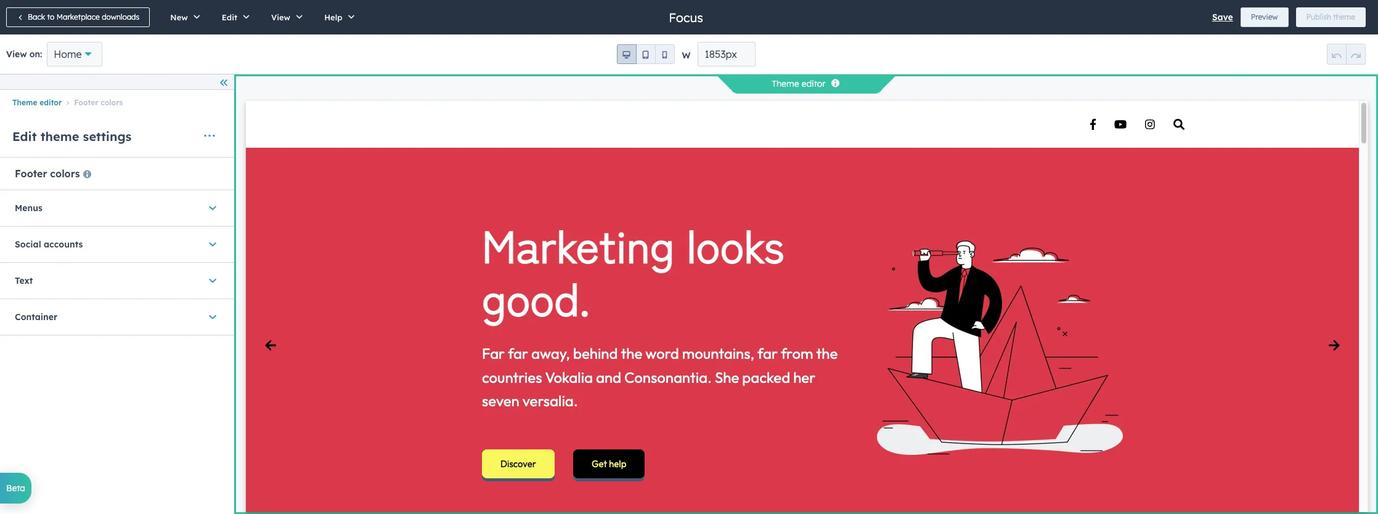 Task type: locate. For each thing, give the bounding box(es) containing it.
footer colors
[[74, 98, 123, 107], [15, 168, 80, 180]]

1 vertical spatial theme
[[12, 98, 37, 107]]

caret image for text
[[209, 275, 216, 288]]

1 vertical spatial theme
[[40, 129, 79, 144]]

view button
[[258, 0, 311, 35]]

0 vertical spatial edit
[[222, 12, 237, 22]]

footer colors button
[[62, 98, 123, 107]]

caret image
[[209, 202, 216, 215], [209, 275, 216, 288], [209, 312, 216, 324]]

0 horizontal spatial colors
[[50, 168, 80, 180]]

1 horizontal spatial theme editor
[[772, 78, 826, 89]]

theme
[[1334, 12, 1356, 22], [40, 129, 79, 144]]

3 caret image from the top
[[209, 312, 216, 324]]

edit down the theme editor button
[[12, 129, 37, 144]]

new button
[[157, 0, 209, 35]]

0 vertical spatial editor
[[802, 78, 826, 89]]

text button
[[15, 263, 219, 299]]

theme right publish
[[1334, 12, 1356, 22]]

2 caret image from the top
[[209, 275, 216, 288]]

edit inside 'button'
[[222, 12, 237, 22]]

1 vertical spatial caret image
[[209, 275, 216, 288]]

theme editor
[[772, 78, 826, 89], [12, 98, 62, 107]]

caret image inside menus dropdown button
[[209, 202, 216, 215]]

back to marketplace downloads button
[[6, 7, 150, 27]]

social accounts
[[15, 239, 83, 251]]

footer up edit theme settings
[[74, 98, 98, 107]]

marketplace
[[56, 12, 100, 22]]

1 horizontal spatial colors
[[101, 98, 123, 107]]

W text field
[[698, 42, 756, 67]]

0 horizontal spatial theme
[[12, 98, 37, 107]]

colors up settings
[[101, 98, 123, 107]]

menus button
[[15, 191, 219, 226]]

group left w
[[617, 44, 675, 64]]

view for view on:
[[6, 49, 27, 60]]

theme inside navigation
[[12, 98, 37, 107]]

1 horizontal spatial view
[[271, 12, 290, 22]]

1 horizontal spatial theme
[[772, 78, 799, 89]]

theme down the theme editor button
[[40, 129, 79, 144]]

footer
[[74, 98, 98, 107], [15, 168, 47, 180]]

0 vertical spatial view
[[271, 12, 290, 22]]

1 vertical spatial edit
[[12, 129, 37, 144]]

preview
[[1251, 12, 1278, 22]]

colors
[[101, 98, 123, 107], [50, 168, 80, 180]]

w
[[682, 50, 691, 61]]

caret image inside container dropdown button
[[209, 312, 216, 324]]

footer up menus on the left top of the page
[[15, 168, 47, 180]]

1 horizontal spatial editor
[[802, 78, 826, 89]]

edit right new button
[[222, 12, 237, 22]]

view left on:
[[6, 49, 27, 60]]

0 horizontal spatial view
[[6, 49, 27, 60]]

0 vertical spatial footer colors
[[74, 98, 123, 107]]

0 vertical spatial footer
[[74, 98, 98, 107]]

container button
[[15, 300, 219, 336]]

1 horizontal spatial theme
[[1334, 12, 1356, 22]]

1 vertical spatial colors
[[50, 168, 80, 180]]

group
[[1327, 44, 1366, 65], [617, 44, 675, 64]]

0 horizontal spatial edit
[[12, 129, 37, 144]]

footer colors up settings
[[74, 98, 123, 107]]

footer colors up menus on the left top of the page
[[15, 168, 80, 180]]

2 vertical spatial caret image
[[209, 312, 216, 324]]

navigation
[[0, 95, 234, 111]]

0 vertical spatial theme
[[1334, 12, 1356, 22]]

1 horizontal spatial edit
[[222, 12, 237, 22]]

1 vertical spatial view
[[6, 49, 27, 60]]

0 horizontal spatial theme
[[40, 129, 79, 144]]

theme editor button
[[12, 98, 62, 107]]

view inside 'view' button
[[271, 12, 290, 22]]

edit theme settings
[[12, 129, 131, 144]]

0 vertical spatial caret image
[[209, 202, 216, 215]]

home
[[54, 48, 82, 60]]

0 horizontal spatial footer
[[15, 168, 47, 180]]

edit
[[222, 12, 237, 22], [12, 129, 37, 144]]

editor
[[802, 78, 826, 89], [40, 98, 62, 107]]

view for view
[[271, 12, 290, 22]]

view right edit 'button'
[[271, 12, 290, 22]]

colors down edit theme settings
[[50, 168, 80, 180]]

focus
[[669, 10, 703, 25]]

view on:
[[6, 49, 42, 60]]

0 horizontal spatial theme editor
[[12, 98, 62, 107]]

container
[[15, 312, 57, 323]]

1 vertical spatial editor
[[40, 98, 62, 107]]

view
[[271, 12, 290, 22], [6, 49, 27, 60]]

edit for edit theme settings
[[12, 129, 37, 144]]

theme inside button
[[1334, 12, 1356, 22]]

theme
[[772, 78, 799, 89], [12, 98, 37, 107]]

1 caret image from the top
[[209, 202, 216, 215]]

menus
[[15, 203, 42, 214]]

1 vertical spatial theme editor
[[12, 98, 62, 107]]

group down publish theme button at the top right
[[1327, 44, 1366, 65]]

caret image inside text dropdown button
[[209, 275, 216, 288]]

0 horizontal spatial editor
[[40, 98, 62, 107]]

1 horizontal spatial footer
[[74, 98, 98, 107]]



Task type: vqa. For each thing, say whether or not it's contained in the screenshot.
the bottommost caret image
yes



Task type: describe. For each thing, give the bounding box(es) containing it.
save button
[[1212, 10, 1234, 25]]

edit for edit
[[222, 12, 237, 22]]

help button
[[311, 0, 363, 35]]

publish theme
[[1307, 12, 1356, 22]]

0 horizontal spatial group
[[617, 44, 675, 64]]

caret image for container
[[209, 312, 216, 324]]

text
[[15, 276, 33, 287]]

to
[[47, 12, 54, 22]]

0 vertical spatial colors
[[101, 98, 123, 107]]

beta
[[6, 483, 25, 494]]

0 vertical spatial theme editor
[[772, 78, 826, 89]]

settings
[[83, 129, 131, 144]]

preview button
[[1241, 7, 1289, 27]]

0 vertical spatial theme
[[772, 78, 799, 89]]

back
[[28, 12, 45, 22]]

publish theme button
[[1296, 7, 1366, 27]]

on:
[[29, 49, 42, 60]]

edit button
[[209, 0, 258, 35]]

social
[[15, 239, 41, 251]]

back to marketplace downloads
[[28, 12, 140, 22]]

accounts
[[44, 239, 83, 251]]

1 vertical spatial footer colors
[[15, 168, 80, 180]]

navigation containing theme editor
[[0, 95, 234, 111]]

new
[[170, 12, 188, 22]]

home button
[[47, 42, 102, 67]]

publish
[[1307, 12, 1332, 22]]

1 vertical spatial footer
[[15, 168, 47, 180]]

save
[[1212, 12, 1234, 23]]

caret image
[[209, 239, 216, 251]]

theme for edit
[[40, 129, 79, 144]]

downloads
[[102, 12, 140, 22]]

beta button
[[0, 473, 31, 504]]

help
[[324, 12, 343, 22]]

social accounts button
[[15, 227, 219, 263]]

theme for publish
[[1334, 12, 1356, 22]]

caret image for menus
[[209, 202, 216, 215]]

1 horizontal spatial group
[[1327, 44, 1366, 65]]



